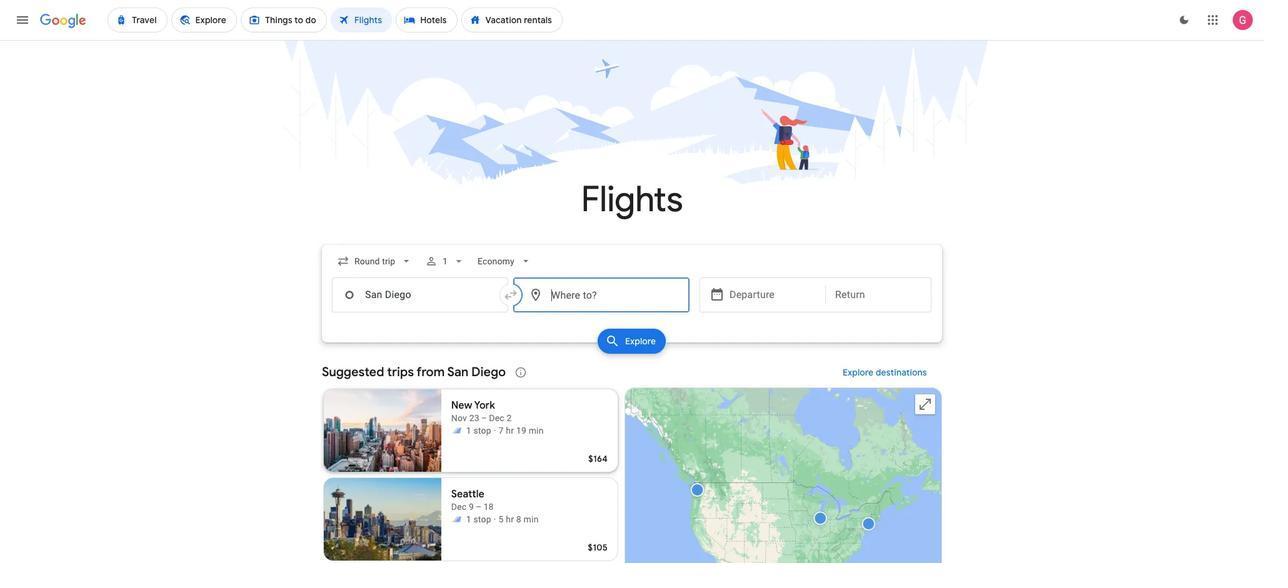 Task type: describe. For each thing, give the bounding box(es) containing it.
stop for dec
[[474, 515, 492, 525]]

new
[[451, 400, 473, 412]]

23 – dec
[[470, 413, 505, 424]]

explore destinations button
[[828, 358, 943, 388]]

suggested
[[322, 365, 384, 380]]

min for new york
[[529, 426, 544, 436]]

$164
[[589, 454, 608, 465]]

1 inside popup button
[[443, 256, 448, 266]]

york
[[475, 400, 495, 412]]

Return text field
[[836, 278, 922, 312]]

1 button
[[421, 246, 471, 276]]

hr for seattle
[[506, 515, 514, 525]]

164 US dollars text field
[[589, 454, 608, 465]]

seattle
[[451, 489, 485, 501]]

change appearance image
[[1170, 5, 1200, 35]]

explore for explore destinations
[[843, 367, 874, 378]]

from
[[417, 365, 445, 380]]

destinations
[[876, 367, 928, 378]]

frontier and spirit image
[[451, 515, 461, 525]]

min for seattle
[[524, 515, 539, 525]]

1 for new york
[[466, 426, 472, 436]]

9 – 18
[[469, 502, 494, 512]]



Task type: vqa. For each thing, say whether or not it's contained in the screenshot.
CO within the 446 kg CO 2
no



Task type: locate. For each thing, give the bounding box(es) containing it.
dec
[[451, 502, 467, 512]]

1 vertical spatial min
[[524, 515, 539, 525]]

1 vertical spatial 1 stop
[[466, 515, 492, 525]]

2 hr from the top
[[506, 515, 514, 525]]

0 horizontal spatial explore
[[626, 336, 657, 347]]

105 US dollars text field
[[588, 542, 608, 554]]

main menu image
[[15, 13, 30, 28]]

2 stop from the top
[[474, 515, 492, 525]]

1 vertical spatial explore
[[843, 367, 874, 378]]

 image
[[494, 425, 496, 437]]

None field
[[332, 250, 418, 273], [473, 250, 537, 273], [332, 250, 418, 273], [473, 250, 537, 273]]

$105
[[588, 542, 608, 554]]

0 vertical spatial explore
[[626, 336, 657, 347]]

7 hr 19 min
[[499, 426, 544, 436]]

min right "8" at the bottom left of the page
[[524, 515, 539, 525]]

1 vertical spatial 1
[[466, 426, 472, 436]]

1
[[443, 256, 448, 266], [466, 426, 472, 436], [466, 515, 472, 525]]

trips
[[387, 365, 414, 380]]

0 vertical spatial 1
[[443, 256, 448, 266]]

1 vertical spatial hr
[[506, 515, 514, 525]]

suggested trips from san diego
[[322, 365, 506, 380]]

1 hr from the top
[[506, 426, 514, 436]]

explore left the destinations
[[843, 367, 874, 378]]

hr right 5 at the bottom
[[506, 515, 514, 525]]

nov
[[451, 413, 467, 424]]

min right 19 at the left of page
[[529, 426, 544, 436]]

stop down 23 – dec
[[474, 426, 492, 436]]

1 horizontal spatial explore
[[843, 367, 874, 378]]

1 stop down 23 – dec
[[466, 426, 492, 436]]

2
[[507, 413, 512, 424]]

stop
[[474, 426, 492, 436], [474, 515, 492, 525]]

new york nov 23 – dec 2
[[451, 400, 512, 424]]

explore inside button
[[626, 336, 657, 347]]

Departure text field
[[730, 278, 816, 312]]

2 vertical spatial 1
[[466, 515, 472, 525]]

7
[[499, 426, 504, 436]]

explore
[[626, 336, 657, 347], [843, 367, 874, 378]]

19
[[517, 426, 527, 436]]

hr
[[506, 426, 514, 436], [506, 515, 514, 525]]

1 for seattle
[[466, 515, 472, 525]]

0 vertical spatial 1 stop
[[466, 426, 492, 436]]

Where to? text field
[[514, 278, 690, 313]]

min
[[529, 426, 544, 436], [524, 515, 539, 525]]

explore down where to? text box
[[626, 336, 657, 347]]

suggested trips from san diego region
[[322, 358, 943, 564]]

2 1 stop from the top
[[466, 515, 492, 525]]

explore for explore
[[626, 336, 657, 347]]

Flight search field
[[312, 245, 953, 358]]

 image
[[494, 514, 496, 526]]

frontier and spirit image
[[451, 426, 461, 436]]

0 vertical spatial hr
[[506, 426, 514, 436]]

san
[[448, 365, 469, 380]]

None text field
[[332, 278, 509, 313]]

explore destinations
[[843, 367, 928, 378]]

1 1 stop from the top
[[466, 426, 492, 436]]

8
[[517, 515, 522, 525]]

diego
[[472, 365, 506, 380]]

explore button
[[598, 329, 667, 354]]

0 vertical spatial stop
[[474, 426, 492, 436]]

explore inside button
[[843, 367, 874, 378]]

0 vertical spatial min
[[529, 426, 544, 436]]

stop down 9 – 18
[[474, 515, 492, 525]]

5 hr 8 min
[[499, 515, 539, 525]]

1 stop down 9 – 18
[[466, 515, 492, 525]]

1 stop
[[466, 426, 492, 436], [466, 515, 492, 525]]

1 stop for york
[[466, 426, 492, 436]]

hr for new york
[[506, 426, 514, 436]]

1 stop for dec
[[466, 515, 492, 525]]

1 stop from the top
[[474, 426, 492, 436]]

flights
[[582, 178, 683, 222]]

hr right 7
[[506, 426, 514, 436]]

seattle dec 9 – 18
[[451, 489, 494, 512]]

5
[[499, 515, 504, 525]]

stop for york
[[474, 426, 492, 436]]

1 vertical spatial stop
[[474, 515, 492, 525]]



